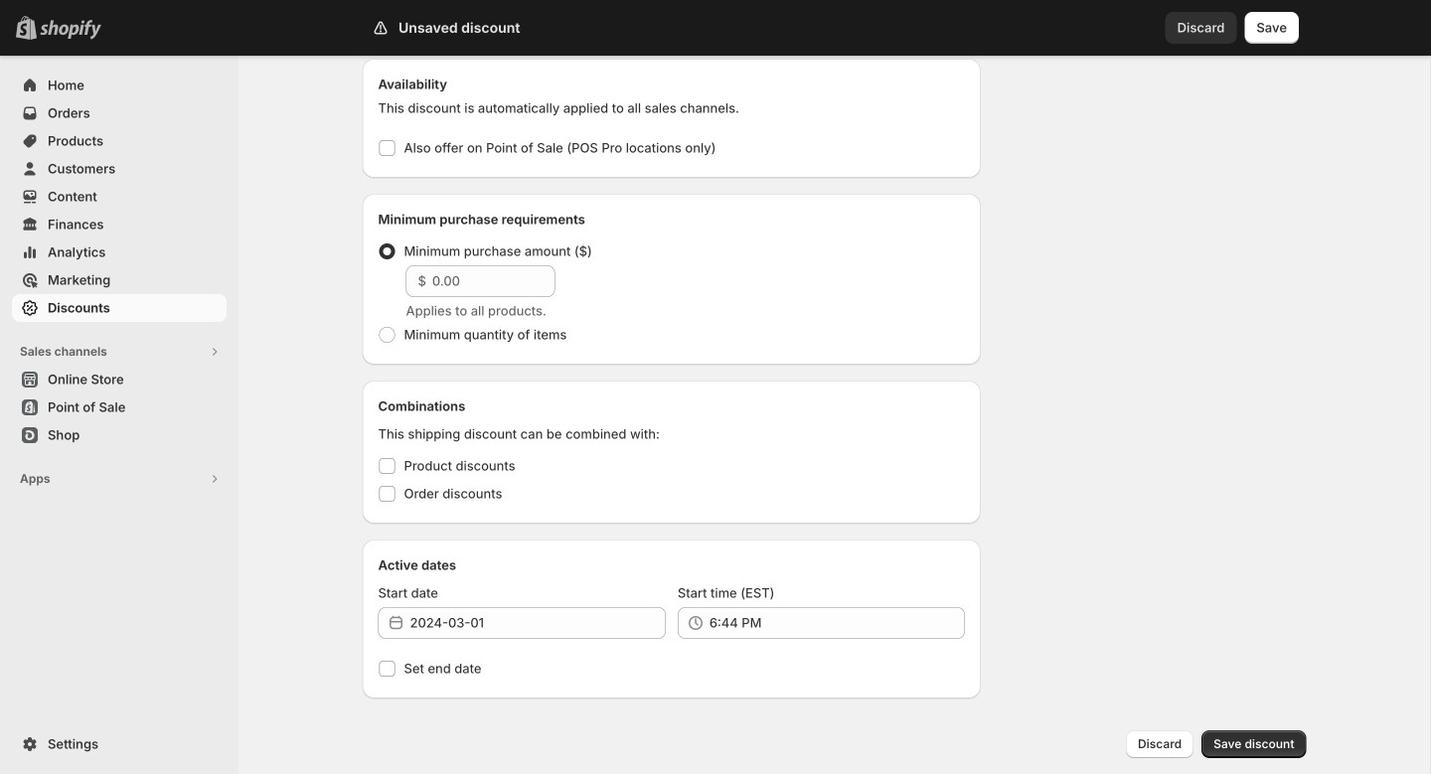 Task type: locate. For each thing, give the bounding box(es) containing it.
0.00 text field
[[432, 265, 555, 297]]

YYYY-MM-DD text field
[[410, 607, 666, 639]]



Task type: describe. For each thing, give the bounding box(es) containing it.
Enter time text field
[[710, 607, 965, 639]]

shopify image
[[40, 20, 101, 40]]



Task type: vqa. For each thing, say whether or not it's contained in the screenshot.
0.00 text box on the left of the page
yes



